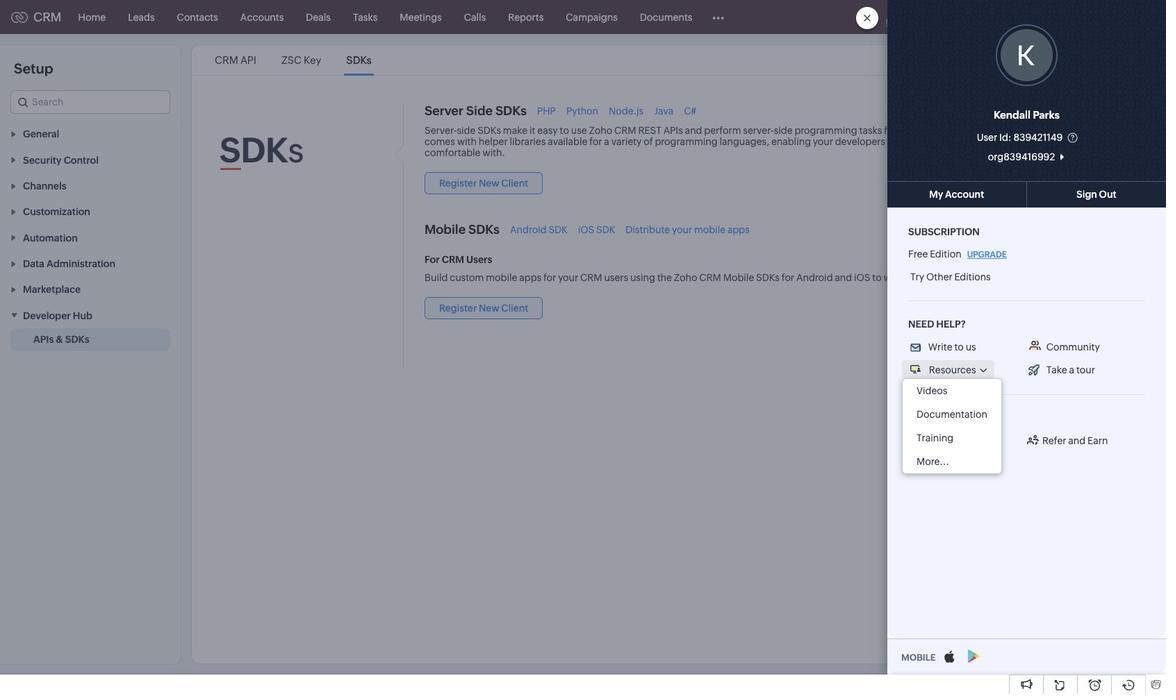 Task type: vqa. For each thing, say whether or not it's contained in the screenshot.
Parks
yes



Task type: locate. For each thing, give the bounding box(es) containing it.
1 vertical spatial apis
[[33, 334, 54, 345]]

earn
[[1088, 436, 1108, 447]]

android
[[510, 224, 547, 235], [796, 272, 833, 284]]

0 vertical spatial register
[[439, 178, 477, 189]]

apis inside the server-side sdks make it easy to use zoho crm rest apis and perform server-side programming tasks for working with zoho crm data. it comes with helper libraries available for a variety of programming languages, enabling your developers to code in the language they are comfortable with.
[[664, 125, 683, 136]]

0 vertical spatial and
[[685, 125, 702, 136]]

documents link
[[629, 0, 704, 34]]

crm api link
[[213, 54, 258, 66]]

languages,
[[720, 136, 769, 147]]

1 vertical spatial register
[[439, 303, 477, 314]]

0 vertical spatial free
[[897, 6, 915, 17]]

1 register from the top
[[439, 178, 477, 189]]

to left 'code'
[[887, 136, 897, 147]]

the right on
[[922, 272, 937, 284]]

sign out
[[1077, 189, 1117, 200]]

register new client for build custom mobile apps for your crm users using the zoho crm mobile sdks for android and ios to work on the go.
[[439, 303, 528, 314]]

room
[[939, 413, 970, 424]]

2 vertical spatial and
[[1068, 436, 1086, 447]]

code
[[899, 136, 922, 147]]

your right 'distribute'
[[672, 224, 692, 235]]

0 vertical spatial register new client button
[[425, 172, 543, 195]]

free up upgrade at top right
[[897, 6, 915, 17]]

upgrade
[[886, 17, 926, 27]]

1 horizontal spatial your
[[672, 224, 692, 235]]

to left work at the top of page
[[872, 272, 882, 284]]

new down with.
[[479, 178, 499, 189]]

account
[[945, 189, 984, 200]]

0 horizontal spatial side
[[457, 125, 476, 136]]

upgrade
[[967, 250, 1007, 260]]

mobile up for crm users build custom mobile apps for your crm users using the zoho crm mobile sdks for android and ios to work on the go. at top
[[694, 224, 726, 235]]

with right "in"
[[938, 125, 957, 136]]

sdk
[[220, 131, 288, 170], [549, 224, 568, 235], [596, 224, 615, 235]]

zoho left id:
[[959, 125, 983, 136]]

1 horizontal spatial mobile
[[694, 224, 726, 235]]

0 horizontal spatial and
[[685, 125, 702, 136]]

meetings
[[400, 11, 442, 23]]

register new client down "custom"
[[439, 303, 528, 314]]

list
[[202, 45, 384, 75]]

1 horizontal spatial sdk
[[549, 224, 568, 235]]

ios left work at the top of page
[[854, 272, 870, 284]]

zsc key link
[[279, 54, 323, 66]]

0 vertical spatial client
[[501, 178, 528, 189]]

0 vertical spatial register new client
[[439, 178, 528, 189]]

hub
[[73, 310, 92, 322]]

1 vertical spatial ios
[[854, 272, 870, 284]]

crm down distribute your mobile apps at the right top of page
[[699, 272, 721, 284]]

crm link
[[11, 10, 62, 24]]

1 register new client button from the top
[[425, 172, 543, 195]]

1 vertical spatial mobile
[[486, 272, 517, 284]]

register new client down with.
[[439, 178, 528, 189]]

1 vertical spatial free
[[908, 249, 928, 260]]

crm
[[33, 10, 62, 24], [215, 54, 238, 66], [614, 125, 636, 136], [985, 125, 1007, 136], [442, 254, 464, 265], [580, 272, 602, 284], [699, 272, 721, 284]]

deals
[[306, 11, 331, 23]]

1 horizontal spatial a
[[1069, 365, 1075, 376]]

1 new from the top
[[479, 178, 499, 189]]

tasks
[[859, 125, 882, 136]]

1 vertical spatial register new client
[[439, 303, 528, 314]]

1 horizontal spatial mobile
[[723, 272, 754, 284]]

side right languages,
[[774, 125, 793, 136]]

0 horizontal spatial apps
[[519, 272, 541, 284]]

the right the using
[[657, 272, 672, 284]]

1 register new client from the top
[[439, 178, 528, 189]]

node.js
[[609, 105, 644, 116]]

what's new?
[[927, 436, 985, 447]]

register new client
[[439, 178, 528, 189], [439, 303, 528, 314]]

register new client button down with.
[[425, 172, 543, 195]]

server-
[[743, 125, 774, 136]]

1 horizontal spatial ios
[[854, 272, 870, 284]]

side
[[457, 125, 476, 136], [774, 125, 793, 136]]

side down server side sdks on the left of the page
[[457, 125, 476, 136]]

the right "in"
[[934, 136, 949, 147]]

other
[[926, 272, 953, 283]]

meetings link
[[389, 0, 453, 34]]

register new client button
[[425, 172, 543, 195], [425, 297, 543, 320]]

ios sdk
[[578, 224, 615, 235]]

1 vertical spatial and
[[835, 272, 852, 284]]

0 vertical spatial new
[[479, 178, 499, 189]]

2 horizontal spatial your
[[813, 136, 833, 147]]

mobile down users
[[486, 272, 517, 284]]

1 client from the top
[[501, 178, 528, 189]]

need help?
[[908, 319, 966, 330]]

0 horizontal spatial your
[[558, 272, 578, 284]]

and down c# link
[[685, 125, 702, 136]]

1 horizontal spatial with
[[938, 125, 957, 136]]

ios
[[578, 224, 594, 235], [854, 272, 870, 284]]

0 horizontal spatial apis
[[33, 334, 54, 345]]

helper
[[479, 136, 508, 147]]

1 horizontal spatial side
[[774, 125, 793, 136]]

with left helper
[[457, 136, 477, 147]]

new for build custom mobile apps for your crm users using the zoho crm mobile sdks for android and ios to work on the go.
[[479, 303, 499, 314]]

side
[[466, 104, 493, 118]]

sdks inside the server-side sdks make it easy to use zoho crm rest apis and perform server-side programming tasks for working with zoho crm data. it comes with helper libraries available for a variety of programming languages, enabling your developers to code in the language they are comfortable with.
[[478, 125, 501, 136]]

calendar image
[[1019, 11, 1031, 23]]

1 vertical spatial register new client button
[[425, 297, 543, 320]]

a left tour
[[1069, 365, 1075, 376]]

1 horizontal spatial apps
[[728, 224, 750, 235]]

1 side from the left
[[457, 125, 476, 136]]

mobile inside for crm users build custom mobile apps for your crm users using the zoho crm mobile sdks for android and ios to work on the go.
[[723, 272, 754, 284]]

2 register new client button from the top
[[425, 297, 543, 320]]

apps
[[728, 224, 750, 235], [519, 272, 541, 284]]

user
[[977, 132, 997, 143]]

crm down 'kendall'
[[985, 125, 1007, 136]]

apis down java link
[[664, 125, 683, 136]]

sdk s
[[220, 131, 304, 170]]

apis left &
[[33, 334, 54, 345]]

c#
[[684, 105, 696, 116]]

the
[[934, 136, 949, 147], [657, 272, 672, 284], [922, 272, 937, 284]]

documents
[[640, 11, 693, 23]]

easy
[[537, 125, 558, 136]]

kendall parks link
[[994, 107, 1060, 124]]

sdks link
[[344, 54, 374, 66]]

free
[[897, 6, 915, 17], [908, 249, 928, 260]]

0 vertical spatial apis
[[664, 125, 683, 136]]

0 horizontal spatial zoho
[[589, 125, 612, 136]]

it
[[530, 125, 536, 136]]

ios right 'android sdk'
[[578, 224, 594, 235]]

0 vertical spatial apps
[[728, 224, 750, 235]]

0 horizontal spatial mobile
[[486, 272, 517, 284]]

and inside the server-side sdks make it easy to use zoho crm rest apis and perform server-side programming tasks for working with zoho crm data. it comes with helper libraries available for a variety of programming languages, enabling your developers to code in the language they are comfortable with.
[[685, 125, 702, 136]]

and left the earn
[[1068, 436, 1086, 447]]

0 horizontal spatial mobile
[[425, 222, 466, 237]]

resources
[[929, 365, 976, 376]]

0 horizontal spatial programming
[[655, 136, 718, 147]]

campaigns
[[566, 11, 618, 23]]

1 vertical spatial apps
[[519, 272, 541, 284]]

server-
[[425, 125, 457, 136]]

1 horizontal spatial zoho
[[674, 272, 697, 284]]

crm right the for
[[442, 254, 464, 265]]

your
[[813, 136, 833, 147], [672, 224, 692, 235], [558, 272, 578, 284]]

0 vertical spatial a
[[604, 136, 609, 147]]

register for build custom mobile apps for your crm users using the zoho crm mobile sdks for android and ios to work on the go.
[[439, 303, 477, 314]]

sdks inside for crm users build custom mobile apps for your crm users using the zoho crm mobile sdks for android and ios to work on the go.
[[756, 272, 780, 284]]

and
[[685, 125, 702, 136], [835, 272, 852, 284], [1068, 436, 1086, 447]]

sign
[[1077, 189, 1097, 200]]

client
[[501, 178, 528, 189], [501, 303, 528, 314]]

2 client from the top
[[501, 303, 528, 314]]

enabling
[[771, 136, 811, 147]]

new down "custom"
[[479, 303, 499, 314]]

register new client button down "custom"
[[425, 297, 543, 320]]

0 horizontal spatial sdk
[[220, 131, 288, 170]]

developer
[[23, 310, 71, 322]]

parks
[[1033, 109, 1060, 121]]

distribute
[[626, 224, 670, 235]]

0 vertical spatial your
[[813, 136, 833, 147]]

developer hub button
[[0, 303, 181, 329]]

mobile sdks
[[425, 222, 500, 237]]

free up try
[[908, 249, 928, 260]]

register down "custom"
[[439, 303, 477, 314]]

org839416992 field
[[945, 150, 1109, 164]]

profile pic image
[[996, 24, 1058, 86]]

to
[[560, 125, 569, 136], [887, 136, 897, 147], [872, 272, 882, 284], [954, 342, 964, 353]]

data.
[[1009, 125, 1032, 136]]

libraries
[[510, 136, 546, 147]]

1 vertical spatial mobile
[[723, 272, 754, 284]]

available
[[548, 136, 587, 147]]

0 horizontal spatial a
[[604, 136, 609, 147]]

calls
[[464, 11, 486, 23]]

programming left tasks
[[795, 125, 857, 136]]

zsc
[[281, 54, 302, 66]]

and left work at the top of page
[[835, 272, 852, 284]]

my account button
[[887, 181, 1027, 208]]

your right enabling
[[813, 136, 833, 147]]

free inside the free upgrade
[[897, 6, 915, 17]]

zoho inside for crm users build custom mobile apps for your crm users using the zoho crm mobile sdks for android and ios to work on the go.
[[674, 272, 697, 284]]

2 vertical spatial your
[[558, 272, 578, 284]]

2 register from the top
[[439, 303, 477, 314]]

0 vertical spatial mobile
[[425, 222, 466, 237]]

1 vertical spatial client
[[501, 303, 528, 314]]

campaigns link
[[555, 0, 629, 34]]

build
[[425, 272, 448, 284]]

java
[[654, 105, 674, 116]]

with
[[938, 125, 957, 136], [457, 136, 477, 147]]

1 horizontal spatial apis
[[664, 125, 683, 136]]

your left users
[[558, 272, 578, 284]]

apps up for crm users build custom mobile apps for your crm users using the zoho crm mobile sdks for android and ios to work on the go. at top
[[728, 224, 750, 235]]

mobile inside for crm users build custom mobile apps for your crm users using the zoho crm mobile sdks for android and ios to work on the go.
[[486, 272, 517, 284]]

logo image
[[11, 11, 28, 23]]

new
[[479, 178, 499, 189], [479, 303, 499, 314]]

2 register new client from the top
[[439, 303, 528, 314]]

1 vertical spatial android
[[796, 272, 833, 284]]

1 horizontal spatial android
[[796, 272, 833, 284]]

programming down c# link
[[655, 136, 718, 147]]

1 vertical spatial new
[[479, 303, 499, 314]]

2 new from the top
[[479, 303, 499, 314]]

reports
[[508, 11, 544, 23]]

sdks inside apis & sdks link
[[65, 334, 89, 345]]

0 vertical spatial android
[[510, 224, 547, 235]]

zoho right the using
[[674, 272, 697, 284]]

sdks
[[346, 54, 372, 66], [495, 104, 527, 118], [478, 125, 501, 136], [468, 222, 500, 237], [756, 272, 780, 284], [65, 334, 89, 345]]

more...
[[917, 456, 949, 468]]

apps down android sdk link
[[519, 272, 541, 284]]

2 horizontal spatial sdk
[[596, 224, 615, 235]]

zoho right use
[[589, 125, 612, 136]]

register for server-side sdks make it easy to use zoho crm rest apis and perform server-side programming tasks for working with zoho crm data. it comes with helper libraries available for a variety of programming languages, enabling your developers to code in the language they are comfortable with.
[[439, 178, 477, 189]]

a left variety
[[604, 136, 609, 147]]

register down comfortable
[[439, 178, 477, 189]]

1 vertical spatial a
[[1069, 365, 1075, 376]]

0 vertical spatial ios
[[578, 224, 594, 235]]

language
[[951, 136, 993, 147]]

2 vertical spatial mobile
[[901, 653, 936, 664]]

1 horizontal spatial and
[[835, 272, 852, 284]]

sdk for ios sdk
[[596, 224, 615, 235]]

2 horizontal spatial mobile
[[901, 653, 936, 664]]

sdk for android sdk
[[549, 224, 568, 235]]



Task type: describe. For each thing, give the bounding box(es) containing it.
they
[[995, 136, 1015, 147]]

mobile for mobile sdks
[[425, 222, 466, 237]]

rest
[[638, 125, 662, 136]]

client for build custom mobile apps for your crm users using the zoho crm mobile sdks for android and ios to work on the go.
[[501, 303, 528, 314]]

1 vertical spatial your
[[672, 224, 692, 235]]

and inside for crm users build custom mobile apps for your crm users using the zoho crm mobile sdks for android and ios to work on the go.
[[835, 272, 852, 284]]

community link
[[1026, 341, 1102, 354]]

edition
[[930, 249, 962, 260]]

home
[[78, 11, 106, 23]]

android sdk link
[[510, 224, 568, 235]]

tour
[[1076, 365, 1095, 376]]

it
[[1034, 125, 1040, 136]]

developer hub region
[[0, 329, 181, 351]]

2 horizontal spatial zoho
[[959, 125, 983, 136]]

distribute your mobile apps
[[626, 224, 750, 235]]

custom
[[450, 272, 484, 284]]

take a tour
[[1046, 365, 1095, 376]]

setup
[[14, 60, 53, 76]]

with.
[[483, 147, 505, 158]]

new for server-side sdks make it easy to use zoho crm rest apis and perform server-side programming tasks for working with zoho crm data. it comes with helper libraries available for a variety of programming languages, enabling your developers to code in the language they are comfortable with.
[[479, 178, 499, 189]]

crm left api
[[215, 54, 238, 66]]

2 horizontal spatial and
[[1068, 436, 1086, 447]]

apps inside for crm users build custom mobile apps for your crm users using the zoho crm mobile sdks for android and ios to work on the go.
[[519, 272, 541, 284]]

using
[[630, 272, 655, 284]]

use
[[571, 125, 587, 136]]

list containing crm api
[[202, 45, 384, 75]]

android inside for crm users build custom mobile apps for your crm users using the zoho crm mobile sdks for android and ios to work on the go.
[[796, 272, 833, 284]]

2 side from the left
[[774, 125, 793, 136]]

comes
[[425, 136, 455, 147]]

to left use
[[560, 125, 569, 136]]

tasks
[[353, 11, 378, 23]]

what's new? link
[[908, 435, 1024, 447]]

out
[[1099, 189, 1117, 200]]

refer
[[1042, 436, 1066, 447]]

upgrade link
[[965, 248, 1009, 262]]

crm right the logo
[[33, 10, 62, 24]]

home link
[[67, 0, 117, 34]]

0 horizontal spatial android
[[510, 224, 547, 235]]

0 vertical spatial mobile
[[694, 224, 726, 235]]

the inside the server-side sdks make it easy to use zoho crm rest apis and perform server-side programming tasks for working with zoho crm data. it comes with helper libraries available for a variety of programming languages, enabling your developers to code in the language they are comfortable with.
[[934, 136, 949, 147]]

register new client for server-side sdks make it easy to use zoho crm rest apis and perform server-side programming tasks for working with zoho crm data. it comes with helper libraries available for a variety of programming languages, enabling your developers to code in the language they are comfortable with.
[[439, 178, 528, 189]]

to left us
[[954, 342, 964, 353]]

to inside for crm users build custom mobile apps for your crm users using the zoho crm mobile sdks for android and ios to work on the go.
[[872, 272, 882, 284]]

api
[[240, 54, 256, 66]]

what's
[[927, 436, 958, 447]]

leads
[[128, 11, 155, 23]]

make
[[503, 125, 528, 136]]

free edition upgrade
[[908, 249, 1007, 260]]

register new client button for build custom mobile apps for your crm users using the zoho crm mobile sdks for android and ios to work on the go.
[[425, 297, 543, 320]]

server side sdks
[[425, 104, 527, 118]]

refer and earn
[[1042, 436, 1108, 447]]

help?
[[936, 319, 966, 330]]

try other editions
[[910, 272, 991, 283]]

distribute your mobile apps link
[[626, 224, 750, 235]]

my account
[[929, 189, 984, 200]]

client for server-side sdks make it easy to use zoho crm rest apis and perform server-side programming tasks for working with zoho crm data. it comes with helper libraries available for a variety of programming languages, enabling your developers to code in the language they are comfortable with.
[[501, 178, 528, 189]]

id:
[[999, 132, 1012, 143]]

crm down node.js
[[614, 125, 636, 136]]

&
[[56, 334, 63, 345]]

are
[[1017, 136, 1031, 147]]

developers
[[835, 136, 886, 147]]

key
[[304, 54, 321, 66]]

mobile for mobile
[[901, 653, 936, 664]]

a inside the server-side sdks make it easy to use zoho crm rest apis and perform server-side programming tasks for working with zoho crm data. it comes with helper libraries available for a variety of programming languages, enabling your developers to code in the language they are comfortable with.
[[604, 136, 609, 147]]

editions
[[955, 272, 991, 283]]

org839416992
[[988, 152, 1055, 163]]

contacts
[[177, 11, 218, 23]]

free for free
[[897, 6, 915, 17]]

kendall parks
[[994, 109, 1060, 121]]

your inside the server-side sdks make it easy to use zoho crm rest apis and perform server-side programming tasks for working with zoho crm data. it comes with helper libraries available for a variety of programming languages, enabling your developers to code in the language they are comfortable with.
[[813, 136, 833, 147]]

reports link
[[497, 0, 555, 34]]

of
[[644, 136, 653, 147]]

ios inside for crm users build custom mobile apps for your crm users using the zoho crm mobile sdks for android and ios to work on the go.
[[854, 272, 870, 284]]

contacts link
[[166, 0, 229, 34]]

kendall
[[994, 109, 1031, 121]]

in
[[924, 136, 932, 147]]

register new client button for server-side sdks make it easy to use zoho crm rest apis and perform server-side programming tasks for working with zoho crm data. it comes with helper libraries available for a variety of programming languages, enabling your developers to code in the language they are comfortable with.
[[425, 172, 543, 195]]

subscription
[[908, 226, 980, 238]]

free for free edition
[[908, 249, 928, 260]]

node.js link
[[609, 105, 644, 116]]

crm left users
[[580, 272, 602, 284]]

on
[[908, 272, 920, 284]]

tasks link
[[342, 0, 389, 34]]

news room
[[908, 413, 970, 424]]

apis inside apis & sdks link
[[33, 334, 54, 345]]

users
[[604, 272, 628, 284]]

s
[[288, 131, 304, 170]]

sign out button
[[1027, 181, 1166, 208]]

leads link
[[117, 0, 166, 34]]

android sdk
[[510, 224, 568, 235]]

ios sdk link
[[578, 224, 615, 235]]

php link
[[537, 105, 556, 116]]

for crm users build custom mobile apps for your crm users using the zoho crm mobile sdks for android and ios to work on the go.
[[425, 254, 954, 284]]

python
[[566, 105, 598, 116]]

community
[[1046, 342, 1100, 353]]

0 horizontal spatial with
[[457, 136, 477, 147]]

us
[[966, 342, 976, 353]]

your inside for crm users build custom mobile apps for your crm users using the zoho crm mobile sdks for android and ios to work on the go.
[[558, 272, 578, 284]]

1 horizontal spatial programming
[[795, 125, 857, 136]]

write
[[928, 342, 953, 353]]

documentation
[[917, 409, 988, 420]]

deals link
[[295, 0, 342, 34]]

apis & sdks
[[33, 334, 89, 345]]

users
[[466, 254, 492, 265]]

user id: 839421149
[[977, 132, 1063, 143]]

0 horizontal spatial ios
[[578, 224, 594, 235]]

free upgrade
[[886, 6, 926, 27]]

server-side sdks make it easy to use zoho crm rest apis and perform server-side programming tasks for working with zoho crm data. it comes with helper libraries available for a variety of programming languages, enabling your developers to code in the language they are comfortable with.
[[425, 125, 1040, 158]]

zsc key
[[281, 54, 321, 66]]

news
[[908, 413, 937, 424]]

take
[[1046, 365, 1067, 376]]

accounts link
[[229, 0, 295, 34]]

server
[[425, 104, 464, 118]]

go.
[[939, 272, 954, 284]]



